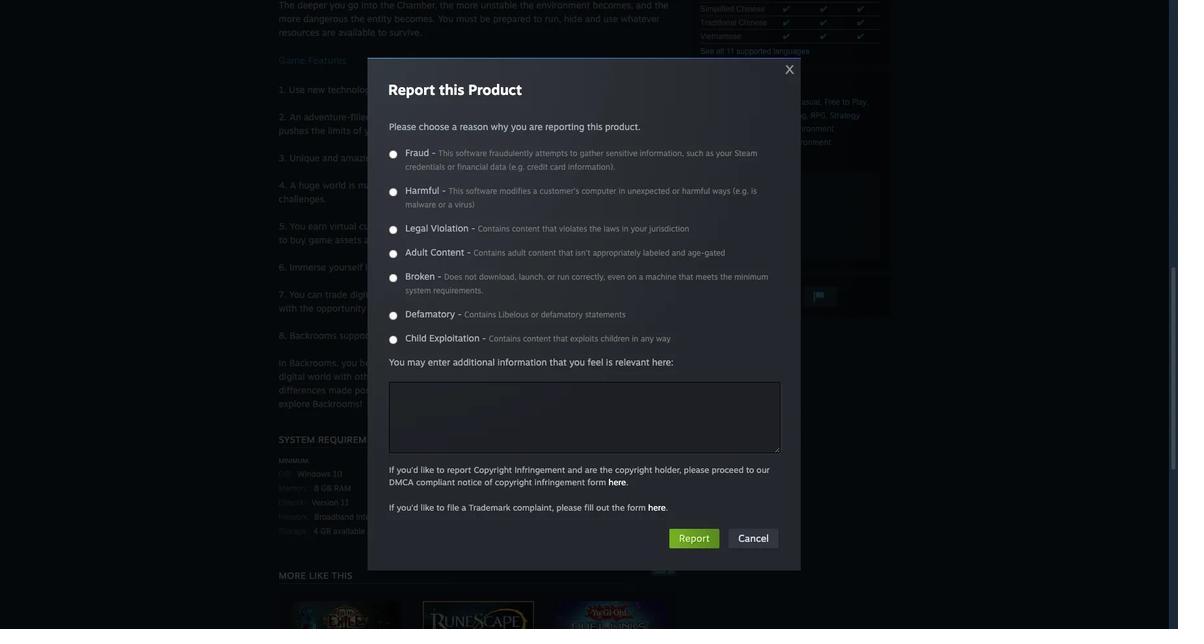 Task type: vqa. For each thing, say whether or not it's contained in the screenshot.


Task type: describe. For each thing, give the bounding box(es) containing it.
this up "online"
[[439, 81, 465, 98]]

view update history link
[[701, 190, 880, 206]]

the inside 7. you can trade digital art elements in games on our digital art marketplace, providing you with the opportunity to try new things and possibilities.
[[300, 303, 314, 314]]

available inside minimum: os: windows 10 memory: 8 gb ram directx: version 11 network: broadband internet connection storage: 4 gb available space
[[333, 527, 365, 536]]

to left run,
[[534, 13, 543, 24]]

simplified
[[701, 5, 735, 14]]

run,
[[545, 13, 562, 24]]

exploring for areas,
[[530, 221, 570, 232]]

style
[[575, 262, 595, 273]]

8. backrooms supports multiple platforms, including windows, ios and android.
[[279, 330, 619, 341]]

our inside if you'd like to report copyright infringement and are the copyright holder, please proceed to our dmca compliant notice of copyright infringement form
[[757, 465, 770, 475]]

all for this
[[668, 568, 675, 575]]

broadband inside minimum: os: windows 10 memory: 8 gb ram directx: version 11 network: broadband internet connection storage: 4 gb available space
[[315, 512, 354, 522]]

view discussions
[[706, 228, 767, 238]]

holder,
[[655, 465, 682, 475]]

6. immerse yourself in the backrooms world of the game's unique art style and audio design.
[[279, 262, 673, 273]]

, left free
[[821, 98, 823, 107]]

like inside see all more like this
[[309, 570, 329, 581]]

that inside 'adult content - contains adult content that isn't appropriately labeled and age-gated'
[[559, 248, 573, 258]]

the right explores
[[537, 111, 551, 122]]

by inside in backrooms, you become a member of this mysterious maze, exploring this ai-powered digital world with other players, enjoying your journey and experiencing the gaming differences made possible by digital art and blockchain technology. come and join us as we explore backrooms!
[[392, 385, 403, 396]]

1 horizontal spatial backrooms
[[392, 262, 439, 273]]

credit
[[527, 162, 548, 172]]

a inside does not download, launch, or run correctly, even on a machine that meets the minimum system requirements.
[[639, 272, 644, 282]]

racing link
[[782, 111, 807, 120]]

including
[[461, 330, 500, 341]]

of inside if you'd like to report copyright infringement and are the copyright holder, please proceed to our dmca compliant notice of copyright infringement form
[[485, 477, 493, 487]]

contains inside defamatory - contains libelous or defamatory statements
[[465, 310, 496, 320]]

you right "why"
[[511, 121, 527, 132]]

and right ios
[[564, 330, 580, 341]]

features
[[308, 54, 347, 66]]

massively
[[701, 111, 736, 120]]

imagination.
[[386, 125, 439, 136]]

adventure link
[[755, 97, 792, 107]]

this inside see all more like this
[[332, 570, 353, 581]]

os: windows 10 memory: 16 gb ram directx: version 11 network: broadband internet connection
[[479, 469, 628, 522]]

or left harmful at top right
[[673, 186, 680, 196]]

visit
[[706, 176, 721, 185]]

gaming
[[603, 371, 635, 382]]

and inside 7. you can trade digital art elements in games on our digital art marketplace, providing you with the opportunity to try new things and possibilities.
[[444, 303, 460, 314]]

you may enter additional information that you feel is relevant here:
[[389, 357, 674, 368]]

1 horizontal spatial is
[[606, 357, 613, 368]]

feel
[[588, 357, 604, 368]]

0 vertical spatial backrooms
[[722, 84, 764, 93]]

report this product
[[389, 81, 522, 98]]

powered
[[621, 357, 658, 368]]

vietnamese
[[701, 32, 742, 41]]

art inside 7. you can trade digital art elements in games on our digital art marketplace, providing you with the opportunity to try new things and possibilities.
[[379, 289, 391, 300]]

- up additional
[[482, 333, 486, 344]]

and inside if you'd like to report copyright infringement and are the copyright holder, please proceed to our dmca compliant notice of copyright infringement form
[[568, 465, 583, 475]]

here link for here .
[[609, 477, 626, 487]]

world inside 2. an adventure-filled multiplayer online game that explores the world with other players and pushes the limits of your imagination.
[[554, 111, 577, 122]]

of right does
[[468, 262, 477, 273]]

gb right 8 on the left bottom
[[321, 484, 332, 493]]

isn't
[[576, 248, 591, 258]]

the right "yourself"
[[376, 262, 390, 273]]

made inside 4. a huge world is made up of multiple regions, each with its own mysterious setting and challenges.
[[358, 180, 382, 191]]

content for child exploitation -
[[523, 334, 551, 344]]

- left does
[[438, 271, 442, 282]]

backrooms environment link for developer:
[[744, 124, 835, 133]]

completing
[[431, 221, 479, 232]]

1 horizontal spatial copyright
[[615, 465, 653, 475]]

(e.g. inside this software fraudulently attempts to gather sensitive information, such as your steam credentials or financial data (e.g. credit card information).
[[509, 162, 525, 172]]

and down appropriately
[[598, 262, 613, 273]]

games
[[446, 289, 474, 300]]

adventure
[[755, 97, 792, 107]]

android.
[[583, 330, 619, 341]]

unstable
[[481, 0, 517, 10]]

casual link
[[797, 97, 821, 107]]

other inside 2. an adventure-filled multiplayer online game that explores the world with other players and pushes the limits of your imagination.
[[601, 111, 624, 122]]

to left ensure
[[378, 84, 387, 95]]

you up "players,"
[[389, 357, 405, 368]]

and down enjoying
[[449, 385, 465, 396]]

this for harmful -
[[449, 186, 464, 196]]

, down free
[[826, 111, 828, 120]]

harmful -
[[405, 185, 449, 196]]

and up whatever
[[636, 0, 652, 10]]

this right enter at the left bottom
[[453, 357, 469, 368]]

this up gaming
[[590, 357, 606, 368]]

in inside 7. you can trade digital art elements in games on our digital art marketplace, providing you with the opportunity to try new things and possibilities.
[[435, 289, 443, 300]]

0 horizontal spatial .
[[626, 477, 629, 487]]

and right safety
[[466, 84, 482, 95]]

new inside 7. you can trade digital art elements in games on our digital art marketplace, providing you with the opportunity to try new things and possibilities.
[[395, 303, 412, 314]]

soon
[[782, 152, 799, 161]]

chinese for traditional chinese
[[739, 18, 768, 27]]

the right for
[[528, 152, 542, 163]]

strategy link
[[830, 111, 860, 120]]

your inside this software fraudulently attempts to gather sensitive information, such as your steam credentials or financial data (e.g. credit card information).
[[716, 148, 733, 158]]

opportunity
[[316, 303, 366, 314]]

ai- inside in backrooms, you become a member of this mysterious maze, exploring this ai-powered digital world with other players, enjoying your journey and experiencing the gaming differences made possible by digital art and blockchain technology. come and join us as we explore backrooms!
[[608, 357, 621, 368]]

languages
[[774, 47, 810, 56]]

connection inside os: windows 10 memory: 16 gb ram directx: version 11 network: broadband internet connection
[[588, 512, 628, 522]]

adult content - contains adult content that isn't appropriately labeled and age-gated
[[405, 247, 726, 258]]

digital down bks
[[383, 234, 409, 245]]

version inside minimum: os: windows 10 memory: 8 gb ram directx: version 11 network: broadband internet connection storage: 4 gb available space
[[312, 498, 339, 508]]

world down content on the left top
[[442, 262, 465, 273]]

10 inside minimum: os: windows 10 memory: 8 gb ram directx: version 11 network: broadband internet connection storage: 4 gb available space
[[333, 469, 342, 479]]

and left use
[[585, 13, 601, 24]]

as inside this software fraudulently attempts to gather sensitive information, such as your steam credentials or financial data (e.g. credit card information).
[[706, 148, 714, 158]]

2.
[[279, 111, 287, 122]]

that inside the legal violation - contains content that violates the laws in your jurisdiction
[[542, 224, 557, 234]]

1 horizontal spatial here
[[649, 502, 666, 513]]

digital up defamatory - contains libelous or defamatory statements
[[507, 289, 533, 300]]

digital down in
[[279, 371, 305, 382]]

1 vertical spatial multiple
[[379, 330, 413, 341]]

3.
[[279, 152, 287, 163]]

and down currency
[[364, 234, 380, 245]]

to right "proceed"
[[746, 465, 755, 475]]

groups
[[767, 246, 793, 256]]

rpg
[[811, 111, 826, 120]]

see for languages
[[701, 47, 715, 56]]

form inside if you'd like to report copyright infringement and are the copyright holder, please proceed to our dmca compliant notice of copyright infringement form
[[588, 477, 606, 487]]

credentials
[[405, 162, 445, 172]]

the right the not
[[479, 262, 493, 273]]

this up gather
[[587, 121, 603, 132]]

you inside 7. you can trade digital art elements in games on our digital art marketplace, providing you with the opportunity to try new things and possibilities.
[[651, 289, 666, 300]]

to inside 7. you can trade digital art elements in games on our digital art marketplace, providing you with the opportunity to try new things and possibilities.
[[369, 303, 378, 314]]

a left own
[[533, 186, 538, 196]]

that up 'experiencing'
[[550, 357, 567, 368]]

art inside in backrooms, you become a member of this mysterious maze, exploring this ai-powered digital world with other players, enjoying your journey and experiencing the gaming differences made possible by digital art and blockchain technology. come and join us as we explore backrooms!
[[434, 385, 446, 396]]

0 horizontal spatial new
[[308, 84, 325, 95]]

here .
[[609, 477, 629, 487]]

infringement
[[535, 477, 585, 487]]

the left the game.
[[554, 84, 568, 95]]

the inside does not download, launch, or run correctly, even on a machine that meets the minimum system requirements.
[[721, 272, 733, 282]]

that inside 2. an adventure-filled multiplayer online game that explores the world with other players and pushes the limits of your imagination.
[[479, 111, 496, 122]]

correctly,
[[572, 272, 606, 282]]

traversal,
[[445, 152, 484, 163]]

the
[[279, 0, 295, 10]]

safety
[[437, 84, 463, 95]]

8
[[314, 484, 319, 493]]

ensure
[[390, 84, 418, 95]]

labeled
[[643, 248, 670, 258]]

1 vertical spatial please
[[557, 502, 582, 513]]

the right chamber, at the left of the page
[[440, 0, 454, 10]]

mysterious inside in backrooms, you become a member of this mysterious maze, exploring this ai-powered digital world with other players, enjoying your journey and experiencing the gaming differences made possible by digital art and blockchain technology. come and join us as we explore backrooms!
[[471, 357, 518, 368]]

financial
[[457, 162, 488, 172]]

1 vertical spatial more
[[279, 13, 301, 24]]

- right harmful
[[442, 185, 446, 196]]

journey
[[476, 371, 508, 382]]

1 vertical spatial copyright
[[495, 477, 532, 487]]

digital down completing
[[456, 234, 483, 245]]

system
[[405, 286, 431, 295]]

art inside 5. you earn virtual currency bks by completing quests and exploring areas, which can be used to buy game assets and digital art on our digital art marketplace.
[[412, 234, 424, 245]]

art down 'adult content - contains adult content that isn't appropriately labeled and age-gated'
[[560, 262, 572, 273]]

to up compliant
[[437, 465, 445, 475]]

here:
[[653, 357, 674, 368]]

are inside the deeper you go into the chamber, the more unstable the environment becomes, and the more dangerous the entity becomes. you must be prepared to run, hide and use whatever resources are available to survive.
[[322, 27, 336, 38]]

supports
[[339, 330, 376, 341]]

compliant
[[416, 477, 455, 487]]

you left feel
[[570, 357, 585, 368]]

in backrooms, you become a member of this mysterious maze, exploring this ai-powered digital world with other players, enjoying your journey and experiencing the gaming differences made possible by digital art and blockchain technology. come and join us as we explore backrooms!
[[279, 357, 668, 409]]

our inside 5. you earn virtual currency bks by completing quests and exploring areas, which can be used to buy game assets and digital art on our digital art marketplace.
[[440, 234, 454, 245]]

the down adventure-
[[311, 125, 325, 136]]

news
[[754, 211, 772, 221]]

title: backrooms genre: action adventure casual , free to play , massively multiplayer racing , rpg , strategy developer: backrooms environment publisher: backrooms environment release date: coming soon
[[701, 84, 869, 161]]

and down information
[[511, 371, 527, 382]]

game inside 5. you earn virtual currency bks by completing quests and exploring areas, which can be used to buy game assets and digital art on our digital art marketplace.
[[309, 234, 332, 245]]

coming
[[753, 152, 780, 161]]

reason
[[460, 121, 488, 132]]

data
[[490, 162, 507, 172]]

and inside 4. a huge world is made up of multiple regions, each with its own mysterious setting and challenges.
[[640, 180, 656, 191]]

1 vertical spatial environment
[[786, 137, 832, 147]]

join
[[614, 385, 629, 396]]

contains for adult content -
[[474, 248, 506, 258]]

read related news link
[[701, 208, 880, 224]]

you inside 5. you earn virtual currency bks by completing quests and exploring areas, which can be used to buy game assets and digital art on our digital art marketplace.
[[290, 221, 306, 232]]

art inside 7. you can trade digital art elements in games on our digital art marketplace, providing you with the opportunity to try new things and possibilities.
[[535, 289, 549, 300]]

and left join
[[595, 385, 611, 396]]

chamber,
[[397, 0, 437, 10]]

you inside the deeper you go into the chamber, the more unstable the environment becomes, and the more dangerous the entity becomes. you must be prepared to run, hide and use whatever resources are available to survive.
[[438, 13, 454, 24]]

windows inside os: windows 10 memory: 16 gb ram directx: version 11 network: broadband internet connection
[[498, 469, 531, 479]]

the up entity
[[381, 0, 395, 10]]

visit the website link
[[701, 172, 880, 189]]

cancel
[[739, 532, 769, 545]]

the up whatever
[[655, 0, 669, 10]]

world inside 4. a huge world is made up of multiple regions, each with its own mysterious setting and challenges.
[[323, 180, 346, 191]]

fraud
[[405, 147, 429, 158]]

11 inside minimum: os: windows 10 memory: 8 gb ram directx: version 11 network: broadband internet connection storage: 4 gb available space
[[341, 498, 350, 508]]

which
[[600, 221, 625, 232]]

directx: inside os: windows 10 memory: 16 gb ram directx: version 11 network: broadband internet connection
[[479, 499, 507, 508]]

game.
[[570, 84, 596, 95]]

the up "ways"
[[724, 176, 735, 185]]

on inside 5. you earn virtual currency bks by completing quests and exploring areas, which can be used to buy game assets and digital art on our digital art marketplace.
[[426, 234, 437, 245]]

and right unique
[[322, 152, 338, 163]]

internet inside minimum: os: windows 10 memory: 8 gb ram directx: version 11 network: broadband internet connection storage: 4 gb available space
[[356, 512, 385, 522]]

casual
[[797, 97, 821, 107]]

copyright
[[474, 465, 512, 475]]

publisher:
[[701, 139, 739, 146]]

, right free
[[867, 98, 869, 107]]

- right fraud
[[432, 147, 436, 158]]

ram inside os: windows 10 memory: 16 gb ram directx: version 11 network: broadband internet connection
[[539, 484, 556, 493]]

to down entity
[[378, 27, 387, 38]]

yourself
[[329, 262, 363, 273]]

contains for child exploitation -
[[489, 334, 521, 344]]

a left reason
[[452, 121, 457, 132]]

report for report this product
[[389, 81, 435, 98]]

that inside does not download, launch, or run correctly, even on a machine that meets the minimum system requirements.
[[679, 272, 694, 282]]

of right transparency
[[542, 84, 551, 95]]

and up marketplace.
[[512, 221, 528, 232]]

possibilities.
[[462, 303, 514, 314]]

- up 6. immerse yourself in the backrooms world of the game's unique art style and audio design.
[[467, 247, 471, 258]]

space
[[368, 527, 388, 536]]

players,
[[380, 371, 413, 382]]

harmful
[[682, 186, 710, 196]]

digital up opportunity
[[350, 289, 376, 300]]

- left quests
[[471, 223, 475, 234]]

report for report
[[679, 532, 710, 545]]

0 vertical spatial ai-
[[379, 152, 392, 163]]

the inside in backrooms, you become a member of this mysterious maze, exploring this ai-powered digital world with other players, enjoying your journey and experiencing the gaming differences made possible by digital art and blockchain technology. come and join us as we explore backrooms!
[[586, 371, 600, 382]]

ios
[[547, 330, 562, 341]]

a right file
[[462, 502, 467, 513]]

in right "yourself"
[[365, 262, 373, 273]]

digital down enjoying
[[405, 385, 432, 396]]

the right the out
[[612, 502, 625, 513]]

directx: inside minimum: os: windows 10 memory: 8 gb ram directx: version 11 network: broadband internet connection storage: 4 gb available space
[[279, 499, 307, 508]]

software for harmful -
[[466, 186, 498, 196]]

maze
[[420, 152, 443, 163]]

exploring for this
[[548, 357, 588, 368]]

windows,
[[503, 330, 544, 341]]

gb right 4
[[321, 527, 331, 536]]

up
[[384, 180, 395, 191]]

exploitation
[[429, 333, 480, 344]]

connection inside minimum: os: windows 10 memory: 8 gb ram directx: version 11 network: broadband internet connection storage: 4 gb available space
[[387, 512, 428, 522]]

on inside 7. you can trade digital art elements in games on our digital art marketplace, providing you with the opportunity to try new things and possibilities.
[[476, 289, 487, 300]]

1 vertical spatial .
[[666, 502, 669, 513]]

of inside 4. a huge world is made up of multiple regions, each with its own mysterious setting and challenges.
[[398, 180, 406, 191]]

the deeper you go into the chamber, the more unstable the environment becomes, and the more dangerous the entity becomes. you must be prepared to run, hide and use whatever resources are available to survive.
[[279, 0, 669, 38]]

in inside the legal violation - contains content that violates the laws in your jurisdiction
[[622, 224, 629, 234]]

like for report
[[421, 465, 434, 475]]

or inside this software fraudulently attempts to gather sensitive information, such as your steam credentials or financial data (e.g. credit card information).
[[448, 162, 455, 172]]

children
[[601, 334, 630, 344]]

2. an adventure-filled multiplayer online game that explores the world with other players and pushes the limits of your imagination.
[[279, 111, 675, 136]]

available inside the deeper you go into the chamber, the more unstable the environment becomes, and the more dangerous the entity becomes. you must be prepared to run, hide and use whatever resources are available to survive.
[[338, 27, 376, 38]]

design.
[[642, 262, 673, 273]]

in
[[279, 357, 287, 368]]



Task type: locate. For each thing, give the bounding box(es) containing it.
you left must
[[438, 13, 454, 24]]

run
[[558, 272, 570, 282]]

can inside 5. you earn virtual currency bks by completing quests and exploring areas, which can be used to buy game assets and digital art on our digital art marketplace.
[[628, 221, 643, 232]]

1 horizontal spatial os:
[[479, 470, 493, 479]]

1 broadband from the left
[[315, 512, 354, 522]]

0 horizontal spatial is
[[349, 180, 355, 191]]

contains inside 'adult content - contains adult content that isn't appropriately labeled and age-gated'
[[474, 248, 506, 258]]

content up 'unique'
[[529, 248, 556, 258]]

in
[[619, 186, 626, 196], [622, 224, 629, 234], [365, 262, 373, 273], [435, 289, 443, 300], [632, 334, 639, 344]]

1 if from the top
[[389, 465, 395, 475]]

traditional chinese
[[701, 18, 768, 27]]

report up multiplayer
[[389, 81, 435, 98]]

you left become
[[341, 357, 357, 368]]

if for if you'd like to report copyright infringement and are the copyright holder, please proceed to our dmca compliant notice of copyright infringement form
[[389, 465, 395, 475]]

0 horizontal spatial can
[[308, 289, 323, 300]]

and right setting
[[640, 180, 656, 191]]

0 horizontal spatial broadband
[[315, 512, 354, 522]]

2 vertical spatial are
[[585, 465, 598, 475]]

2 10 from the left
[[533, 469, 543, 479]]

fraud -
[[405, 147, 439, 158]]

network: left 'complaint,'
[[479, 513, 510, 522]]

exploits
[[570, 334, 599, 344]]

view inside view discussions link
[[706, 228, 723, 238]]

1 vertical spatial available
[[333, 527, 365, 536]]

to left gather
[[570, 148, 578, 158]]

multiple inside 4. a huge world is made up of multiple regions, each with its own mysterious setting and challenges.
[[409, 180, 443, 191]]

1 directx: from the left
[[279, 499, 307, 508]]

1 horizontal spatial by
[[418, 221, 428, 232]]

you'd for if you'd like to report copyright infringement and are the copyright holder, please proceed to our dmca compliant notice of copyright infringement form
[[397, 465, 418, 475]]

as right us on the bottom
[[644, 385, 653, 396]]

0 vertical spatial content
[[512, 224, 540, 234]]

broadband up 4
[[315, 512, 354, 522]]

contains up 6. immerse yourself in the backrooms world of the game's unique art style and audio design.
[[474, 248, 506, 258]]

network: inside minimum: os: windows 10 memory: 8 gb ram directx: version 11 network: broadband internet connection storage: 4 gb available space
[[279, 513, 310, 522]]

None radio
[[389, 226, 398, 234], [389, 274, 398, 282], [389, 312, 398, 320], [389, 226, 398, 234], [389, 274, 398, 282], [389, 312, 398, 320]]

contains inside the legal violation - contains content that violates the laws in your jurisdiction
[[478, 224, 510, 234]]

other inside in backrooms, you become a member of this mysterious maze, exploring this ai-powered digital world with other players, enjoying your journey and experiencing the gaming differences made possible by digital art and blockchain technology. come and join us as we explore backrooms!
[[355, 371, 378, 382]]

you inside the deeper you go into the chamber, the more unstable the environment becomes, and the more dangerous the entity becomes. you must be prepared to run, hide and use whatever resources are available to survive.
[[330, 0, 345, 10]]

0 horizontal spatial game
[[309, 234, 332, 245]]

with left the "its"
[[505, 180, 523, 191]]

technology
[[328, 84, 376, 95]]

the inside the legal violation - contains content that violates the laws in your jurisdiction
[[590, 224, 602, 234]]

use
[[604, 13, 619, 24]]

with
[[580, 111, 598, 122], [505, 180, 523, 191], [279, 303, 297, 314], [334, 371, 352, 382]]

backrooms environment link for publisher:
[[742, 137, 832, 147]]

blockchain
[[467, 385, 513, 396]]

multiplayer
[[374, 111, 421, 122]]

may
[[408, 357, 426, 368]]

be inside 5. you earn virtual currency bks by completing quests and exploring areas, which can be used to buy game assets and digital art on our digital art marketplace.
[[646, 221, 656, 232]]

age-
[[688, 248, 705, 258]]

2 vertical spatial like
[[309, 570, 329, 581]]

2 connection from the left
[[588, 512, 628, 522]]

your down additional
[[454, 371, 474, 382]]

a up "players,"
[[396, 357, 402, 368]]

more
[[457, 0, 478, 10], [279, 13, 301, 24]]

1 vertical spatial you'd
[[397, 502, 418, 513]]

in left any
[[632, 334, 639, 344]]

becomes.
[[395, 13, 436, 24]]

minimum:
[[279, 458, 310, 465]]

chinese for simplified chinese
[[737, 5, 765, 14]]

are down dangerous on the left of the page
[[322, 27, 336, 38]]

and left age-
[[672, 248, 686, 258]]

0 vertical spatial this
[[439, 148, 454, 158]]

os: inside minimum: os: windows 10 memory: 8 gb ram directx: version 11 network: broadband internet connection storage: 4 gb available space
[[279, 470, 292, 479]]

0 vertical spatial more
[[457, 0, 478, 10]]

if inside if you'd like to report copyright infringement and are the copyright holder, please proceed to our dmca compliant notice of copyright infringement form
[[389, 465, 395, 475]]

10 inside os: windows 10 memory: 16 gb ram directx: version 11 network: broadband internet connection
[[533, 469, 543, 479]]

use
[[289, 84, 305, 95]]

you'd inside if you'd like to report copyright infringement and are the copyright holder, please proceed to our dmca compliant notice of copyright infringement form
[[397, 465, 418, 475]]

1 horizontal spatial more
[[457, 0, 478, 10]]

1. use  new technology to ensure the safety and transparency of the game.
[[279, 84, 596, 95]]

is right feel
[[606, 357, 613, 368]]

0 horizontal spatial internet
[[356, 512, 385, 522]]

reporting
[[546, 121, 585, 132]]

action
[[728, 97, 751, 107]]

contains down libelous
[[489, 334, 521, 344]]

you'd for if you'd like to file a trademark complaint, please fill out the form here .
[[397, 502, 418, 513]]

available left the space
[[333, 527, 365, 536]]

2 horizontal spatial on
[[628, 272, 637, 282]]

multiple
[[409, 180, 443, 191], [379, 330, 413, 341]]

1 horizontal spatial be
[[646, 221, 656, 232]]

1 vertical spatial other
[[355, 371, 378, 382]]

0 vertical spatial backrooms environment link
[[744, 124, 835, 133]]

a left virus)
[[448, 200, 453, 210]]

is inside this software modifies a customer's computer in unexpected or harmful ways (e.g. is malware or a virus)
[[752, 186, 757, 196]]

website
[[738, 176, 765, 185]]

copyright
[[615, 465, 653, 475], [495, 477, 532, 487]]

game inside 2. an adventure-filled multiplayer online game that explores the world with other players and pushes the limits of your imagination.
[[453, 111, 477, 122]]

can
[[628, 221, 643, 232], [308, 289, 323, 300]]

.
[[626, 477, 629, 487], [666, 502, 669, 513]]

to left the play
[[843, 97, 850, 107]]

2 if from the top
[[389, 502, 395, 513]]

in inside this software modifies a customer's computer in unexpected or harmful ways (e.g. is malware or a virus)
[[619, 186, 626, 196]]

with inside in backrooms, you become a member of this mysterious maze, exploring this ai-powered digital world with other players, enjoying your journey and experiencing the gaming differences made possible by digital art and blockchain technology. come and join us as we explore backrooms!
[[334, 371, 352, 382]]

if you'd like to file a trademark complaint, please fill out the form here .
[[389, 502, 669, 513]]

and right 'players'
[[659, 111, 675, 122]]

the down go
[[351, 13, 365, 24]]

0 vertical spatial please
[[684, 465, 710, 475]]

elements
[[394, 289, 433, 300]]

download,
[[479, 272, 517, 282]]

unexpected
[[628, 186, 670, 196]]

please
[[684, 465, 710, 475], [557, 502, 582, 513]]

directx: down notice
[[479, 499, 507, 508]]

this inside this software modifies a customer's computer in unexpected or harmful ways (e.g. is malware or a virus)
[[449, 186, 464, 196]]

10 down system requirements
[[333, 469, 342, 479]]

made inside in backrooms, you become a member of this mysterious maze, exploring this ai-powered digital world with other players, enjoying your journey and experiencing the gaming differences made possible by digital art and blockchain technology. come and join us as we explore backrooms!
[[329, 385, 352, 396]]

like up compliant
[[421, 465, 434, 475]]

new down elements
[[395, 303, 412, 314]]

1 internet from the left
[[356, 512, 385, 522]]

1 vertical spatial here link
[[649, 502, 666, 513]]

0 vertical spatial art
[[485, 234, 498, 245]]

0 vertical spatial here
[[609, 477, 626, 487]]

1 vertical spatial this
[[449, 186, 464, 196]]

0 vertical spatial new
[[308, 84, 325, 95]]

2 ram from the left
[[539, 484, 556, 493]]

backrooms up backrooms, at the left bottom of the page
[[290, 330, 337, 341]]

0 horizontal spatial ram
[[334, 484, 351, 493]]

0 horizontal spatial 10
[[333, 469, 342, 479]]

launch,
[[519, 272, 546, 282]]

are inside if you'd like to report copyright infringement and are the copyright holder, please proceed to our dmca compliant notice of copyright infringement form
[[585, 465, 598, 475]]

memory: inside os: windows 10 memory: 16 gb ram directx: version 11 network: broadband internet connection
[[479, 484, 510, 493]]

or inside defamatory - contains libelous or defamatory statements
[[531, 310, 539, 320]]

proceed
[[712, 465, 744, 475]]

the left safety
[[421, 84, 435, 95]]

a left machine
[[639, 272, 644, 282]]

0 horizontal spatial copyright
[[495, 477, 532, 487]]

1 horizontal spatial new
[[395, 303, 412, 314]]

huge
[[299, 180, 320, 191]]

art inside 5. you earn virtual currency bks by completing quests and exploring areas, which can be used to buy game assets and digital art on our digital art marketplace.
[[485, 234, 498, 245]]

version down '16' on the left bottom of the page
[[512, 498, 539, 508]]

contains for legal violation -
[[478, 224, 510, 234]]

world down backrooms, at the left bottom of the page
[[308, 371, 331, 382]]

ram down infringement
[[539, 484, 556, 493]]

1 10 from the left
[[333, 469, 342, 479]]

None text field
[[389, 382, 781, 454]]

copyright up here . in the right of the page
[[615, 465, 653, 475]]

0 horizontal spatial by
[[392, 385, 403, 396]]

and inside 'adult content - contains adult content that isn't appropriately labeled and age-gated'
[[672, 248, 686, 258]]

massively multiplayer link
[[701, 111, 778, 120]]

1 horizontal spatial game
[[453, 111, 477, 122]]

are up the infringement
[[585, 465, 598, 475]]

your inside in backrooms, you become a member of this mysterious maze, exploring this ai-powered digital world with other players, enjoying your journey and experiencing the gaming differences made possible by digital art and blockchain technology. come and join us as we explore backrooms!
[[454, 371, 474, 382]]

art down launch,
[[535, 289, 549, 300]]

1 horizontal spatial all
[[717, 47, 725, 56]]

game
[[279, 54, 305, 66]]

world
[[554, 111, 577, 122], [323, 180, 346, 191], [442, 262, 465, 273], [308, 371, 331, 382]]

0 vertical spatial software
[[456, 148, 487, 158]]

0 horizontal spatial backrooms
[[290, 330, 337, 341]]

ram right 8 on the left bottom
[[334, 484, 351, 493]]

0 vertical spatial by
[[418, 221, 428, 232]]

world down the game.
[[554, 111, 577, 122]]

(e.g. inside this software modifies a customer's computer in unexpected or harmful ways (e.g. is malware or a virus)
[[733, 186, 749, 196]]

0 vertical spatial our
[[440, 234, 454, 245]]

you
[[330, 0, 345, 10], [511, 121, 527, 132], [651, 289, 666, 300], [570, 357, 585, 368], [341, 357, 357, 368]]

transparency
[[485, 84, 540, 95]]

view update history
[[706, 193, 778, 203]]

0 horizontal spatial see
[[653, 568, 666, 575]]

gb right '16' on the left bottom of the page
[[526, 484, 537, 493]]

please
[[389, 121, 416, 132]]

be inside the deeper you go into the chamber, the more unstable the environment becomes, and the more dangerous the entity becomes. you must be prepared to run, hide and use whatever resources are available to survive.
[[480, 13, 491, 24]]

new right 'use'
[[308, 84, 325, 95]]

view for view discussions
[[706, 228, 723, 238]]

1 network: from the left
[[279, 513, 310, 522]]

you inside 7. you can trade digital art elements in games on our digital art marketplace, providing you with the opportunity to try new things and possibilities.
[[289, 289, 305, 300]]

connection down here . in the right of the page
[[588, 512, 628, 522]]

like for file
[[421, 502, 434, 513]]

0 vertical spatial as
[[706, 148, 714, 158]]

laws
[[604, 224, 620, 234]]

0 horizontal spatial all
[[668, 568, 675, 575]]

your inside the legal violation - contains content that violates the laws in your jurisdiction
[[631, 224, 647, 234]]

art up try
[[379, 289, 391, 300]]

please inside if you'd like to report copyright infringement and are the copyright holder, please proceed to our dmca compliant notice of copyright infringement form
[[684, 465, 710, 475]]

please choose a reason why you are reporting this product.
[[389, 121, 641, 132]]

2 vertical spatial on
[[476, 289, 487, 300]]

backrooms
[[722, 84, 764, 93], [744, 124, 787, 133], [742, 137, 784, 147]]

that left isn't
[[559, 248, 573, 258]]

1 vertical spatial are
[[530, 121, 543, 132]]

content up marketplace.
[[512, 224, 540, 234]]

that down product
[[479, 111, 496, 122]]

like inside if you'd like to report copyright infringement and are the copyright holder, please proceed to our dmca compliant notice of copyright infringement form
[[421, 465, 434, 475]]

exploring up 'experiencing'
[[548, 357, 588, 368]]

0 horizontal spatial here
[[609, 477, 626, 487]]

1 memory: from the left
[[279, 484, 309, 493]]

any
[[641, 334, 654, 344]]

as down publisher:
[[706, 148, 714, 158]]

1 horizontal spatial here link
[[649, 502, 666, 513]]

malware
[[405, 200, 436, 210]]

its
[[526, 180, 536, 191]]

1 vertical spatial by
[[392, 385, 403, 396]]

on right even
[[628, 272, 637, 282]]

1 vertical spatial backrooms
[[290, 330, 337, 341]]

history
[[753, 193, 778, 203]]

1 vertical spatial view
[[706, 228, 723, 238]]

2 vertical spatial content
[[523, 334, 551, 344]]

our down violation at the left top of the page
[[440, 234, 454, 245]]

member
[[404, 357, 439, 368]]

0 horizontal spatial 11
[[341, 498, 350, 508]]

your
[[365, 125, 384, 136], [716, 148, 733, 158], [631, 224, 647, 234], [454, 371, 474, 382]]

1 vertical spatial on
[[628, 272, 637, 282]]

our inside 7. you can trade digital art elements in games on our digital art marketplace, providing you with the opportunity to try new things and possibilities.
[[490, 289, 504, 300]]

you'd
[[397, 465, 418, 475], [397, 502, 418, 513]]

1 ram from the left
[[334, 484, 351, 493]]

complaint,
[[513, 502, 554, 513]]

technology.
[[515, 385, 565, 396]]

0 vertical spatial see
[[701, 47, 715, 56]]

additional
[[453, 357, 495, 368]]

or inside does not download, launch, or run correctly, even on a machine that meets the minimum system requirements.
[[548, 272, 555, 282]]

child exploitation - contains content that exploits children in any way
[[405, 333, 671, 344]]

environment
[[789, 124, 835, 133], [786, 137, 832, 147]]

filled
[[351, 111, 372, 122]]

steam
[[735, 148, 758, 158]]

- down games
[[458, 309, 462, 320]]

1 vertical spatial game
[[309, 234, 332, 245]]

2 directx: from the left
[[479, 499, 507, 508]]

or up the regions, at the top of page
[[448, 162, 455, 172]]

0 vertical spatial if
[[389, 465, 395, 475]]

2 broadband from the left
[[515, 512, 554, 522]]

0 horizontal spatial made
[[329, 385, 352, 396]]

internet inside os: windows 10 memory: 16 gb ram directx: version 11 network: broadband internet connection
[[557, 512, 585, 522]]

11 inside os: windows 10 memory: 16 gb ram directx: version 11 network: broadband internet connection
[[541, 498, 550, 508]]

1 you'd from the top
[[397, 465, 418, 475]]

virtual
[[330, 221, 357, 232]]

card
[[550, 162, 566, 172]]

audio
[[616, 262, 640, 273]]

1 vertical spatial backrooms environment link
[[742, 137, 832, 147]]

see inside see all more like this
[[653, 568, 666, 575]]

None radio
[[389, 150, 398, 159], [389, 188, 398, 197], [389, 250, 398, 258], [389, 336, 398, 344], [389, 150, 398, 159], [389, 188, 398, 197], [389, 250, 398, 258], [389, 336, 398, 344]]

can inside 7. you can trade digital art elements in games on our digital art marketplace, providing you with the opportunity to try new things and possibilities.
[[308, 289, 323, 300]]

in up things
[[435, 289, 443, 300]]

to down 5.
[[279, 234, 288, 245]]

or right libelous
[[531, 310, 539, 320]]

content inside child exploitation - contains content that exploits children in any way
[[523, 334, 551, 344]]

this
[[439, 81, 465, 98], [587, 121, 603, 132], [453, 357, 469, 368], [590, 357, 606, 368], [332, 570, 353, 581]]

you inside in backrooms, you become a member of this mysterious maze, exploring this ai-powered digital world with other players, enjoying your journey and experiencing the gaming differences made possible by digital art and blockchain technology. come and join us as we explore backrooms!
[[341, 357, 357, 368]]

out
[[597, 502, 610, 513]]

like left file
[[421, 502, 434, 513]]

genre:
[[701, 99, 726, 106]]

of inside in backrooms, you become a member of this mysterious maze, exploring this ai-powered digital world with other players, enjoying your journey and experiencing the gaming differences made possible by digital art and blockchain technology. come and join us as we explore backrooms!
[[442, 357, 451, 368]]

ai- right amazing
[[379, 152, 392, 163]]

1 vertical spatial software
[[466, 186, 498, 196]]

the inside if you'd like to report copyright infringement and are the copyright holder, please proceed to our dmca compliant notice of copyright infringement form
[[600, 465, 613, 475]]

internet up the space
[[356, 512, 385, 522]]

that inside child exploitation - contains content that exploits children in any way
[[553, 334, 568, 344]]

software for fraud -
[[456, 148, 487, 158]]

1 horizontal spatial are
[[530, 121, 543, 132]]

you'd up "dmca"
[[397, 465, 418, 475]]

0 horizontal spatial directx:
[[279, 499, 307, 508]]

form
[[588, 477, 606, 487], [628, 502, 646, 513]]

memory: left 8 on the left bottom
[[279, 484, 309, 493]]

traditional
[[701, 18, 737, 27]]

1 horizontal spatial 11
[[541, 498, 550, 508]]

0 horizontal spatial form
[[588, 477, 606, 487]]

1 horizontal spatial memory:
[[479, 484, 510, 493]]

1 horizontal spatial connection
[[588, 512, 628, 522]]

1 horizontal spatial mysterious
[[559, 180, 606, 191]]

2 horizontal spatial are
[[585, 465, 598, 475]]

on inside does not download, launch, or run correctly, even on a machine that meets the minimum system requirements.
[[628, 272, 637, 282]]

are left reporting
[[530, 121, 543, 132]]

dangerous
[[303, 13, 348, 24]]

2 view from the top
[[706, 228, 723, 238]]

0 vertical spatial environment
[[789, 124, 835, 133]]

in inside child exploitation - contains content that exploits children in any way
[[632, 334, 639, 344]]

or down harmful -
[[438, 200, 446, 210]]

0 horizontal spatial connection
[[387, 512, 428, 522]]

content up you may enter additional information that you feel is relevant here:
[[523, 334, 551, 344]]

available down entity
[[338, 27, 376, 38]]

a inside in backrooms, you become a member of this mysterious maze, exploring this ai-powered digital world with other players, enjoying your journey and experiencing the gaming differences made possible by digital art and blockchain technology. come and join us as we explore backrooms!
[[396, 357, 402, 368]]

our
[[440, 234, 454, 245], [490, 289, 504, 300], [757, 465, 770, 475]]

the up prepared
[[520, 0, 534, 10]]

2 version from the left
[[512, 498, 539, 508]]

by down "players,"
[[392, 385, 403, 396]]

view inside view update history link
[[706, 193, 723, 203]]

be left used
[[646, 221, 656, 232]]

view up read
[[706, 193, 723, 203]]

to inside title: backrooms genre: action adventure casual , free to play , massively multiplayer racing , rpg , strategy developer: backrooms environment publisher: backrooms environment release date: coming soon
[[843, 97, 850, 107]]

update
[[726, 193, 751, 203]]

1 windows from the left
[[297, 469, 331, 479]]

this for fraud -
[[439, 148, 454, 158]]

information,
[[640, 148, 685, 158]]

content
[[512, 224, 540, 234], [529, 248, 556, 258], [523, 334, 551, 344]]

backrooms up action
[[722, 84, 764, 93]]

product
[[469, 81, 522, 98]]

2 os: from the left
[[479, 470, 493, 479]]

7.
[[279, 289, 287, 300]]

is inside 4. a huge world is made up of multiple regions, each with its own mysterious setting and challenges.
[[349, 180, 355, 191]]

contains inside child exploitation - contains content that exploits children in any way
[[489, 334, 521, 344]]

by inside 5. you earn virtual currency bks by completing quests and exploring areas, which can be used to buy game assets and digital art on our digital art marketplace.
[[418, 221, 428, 232]]

players
[[626, 111, 656, 122]]

1 connection from the left
[[387, 512, 428, 522]]

, left rpg
[[807, 111, 809, 120]]

1 vertical spatial if
[[389, 502, 395, 513]]

all for languages
[[717, 47, 725, 56]]

1 horizontal spatial form
[[628, 502, 646, 513]]

this
[[439, 148, 454, 158], [449, 186, 464, 196]]

1 horizontal spatial art
[[535, 289, 549, 300]]

see for this
[[653, 568, 666, 575]]

as inside in backrooms, you become a member of this mysterious maze, exploring this ai-powered digital world with other players, enjoying your journey and experiencing the gaming differences made possible by digital art and blockchain technology. come and join us as we explore backrooms!
[[644, 385, 653, 396]]

2 horizontal spatial 11
[[727, 47, 735, 56]]

1 vertical spatial art
[[535, 289, 549, 300]]

becomes,
[[593, 0, 634, 10]]

✔
[[783, 5, 790, 14], [821, 5, 827, 14], [858, 5, 864, 14], [783, 18, 790, 27], [821, 18, 827, 27], [858, 18, 864, 27], [783, 32, 790, 41], [821, 32, 827, 41], [858, 32, 864, 41]]

that left meets
[[679, 272, 694, 282]]

in right laws
[[622, 224, 629, 234]]

1 os: from the left
[[279, 470, 292, 479]]

1 view from the top
[[706, 193, 723, 203]]

resources
[[279, 27, 320, 38]]

with inside 2. an adventure-filled multiplayer online game that explores the world with other players and pushes the limits of your imagination.
[[580, 111, 598, 122]]

art
[[485, 234, 498, 245], [535, 289, 549, 300]]

0 vertical spatial game
[[453, 111, 477, 122]]

on up possibilities.
[[476, 289, 487, 300]]

backrooms environment link up soon
[[742, 137, 832, 147]]

(e.g.
[[509, 162, 525, 172], [733, 186, 749, 196]]

os: inside os: windows 10 memory: 16 gb ram directx: version 11 network: broadband internet connection
[[479, 470, 493, 479]]

1 vertical spatial (e.g.
[[733, 186, 749, 196]]

report left cancel on the right of page
[[679, 532, 710, 545]]

0 vertical spatial you'd
[[397, 465, 418, 475]]

your inside 2. an adventure-filled multiplayer online game that explores the world with other players and pushes the limits of your imagination.
[[365, 125, 384, 136]]

a
[[452, 121, 457, 132], [533, 186, 538, 196], [448, 200, 453, 210], [639, 272, 644, 282], [396, 357, 402, 368], [462, 502, 467, 513]]

own
[[539, 180, 556, 191]]

quests
[[481, 221, 509, 232]]

network: inside os: windows 10 memory: 16 gb ram directx: version 11 network: broadband internet connection
[[479, 513, 510, 522]]

windows up '16' on the left bottom of the page
[[498, 469, 531, 479]]

0 horizontal spatial memory:
[[279, 484, 309, 493]]

windows inside minimum: os: windows 10 memory: 8 gb ram directx: version 11 network: broadband internet connection storage: 4 gb available space
[[297, 469, 331, 479]]

1 vertical spatial backrooms
[[744, 124, 787, 133]]

2 horizontal spatial our
[[757, 465, 770, 475]]

for
[[513, 152, 525, 163]]

with up backrooms!
[[334, 371, 352, 382]]

1 vertical spatial content
[[529, 248, 556, 258]]

0 vertical spatial .
[[626, 477, 629, 487]]

if for if you'd like to file a trademark complaint, please fill out the form here .
[[389, 502, 395, 513]]

0 vertical spatial backrooms
[[392, 262, 439, 273]]

environment
[[537, 0, 590, 10]]

1 vertical spatial ai-
[[608, 357, 621, 368]]

content inside 'adult content - contains adult content that isn't appropriately labeled and age-gated'
[[529, 248, 556, 258]]

2 memory: from the left
[[479, 484, 510, 493]]

0 vertical spatial view
[[706, 193, 723, 203]]

0 vertical spatial are
[[322, 27, 336, 38]]

1 vertical spatial form
[[628, 502, 646, 513]]

this inside this software fraudulently attempts to gather sensitive information, such as your steam credentials or financial data (e.g. credit card information).
[[439, 148, 454, 158]]

content for legal violation -
[[512, 224, 540, 234]]

1 version from the left
[[312, 498, 339, 508]]

0 horizontal spatial art
[[485, 234, 498, 245]]

0 vertical spatial can
[[628, 221, 643, 232]]

software inside this software modifies a customer's computer in unexpected or harmful ways (e.g. is malware or a virus)
[[466, 186, 498, 196]]

gb inside os: windows 10 memory: 16 gb ram directx: version 11 network: broadband internet connection
[[526, 484, 537, 493]]

areas,
[[572, 221, 598, 232]]

2 internet from the left
[[557, 512, 585, 522]]

2 you'd from the top
[[397, 502, 418, 513]]

to inside 5. you earn virtual currency bks by completing quests and exploring areas, which can be used to buy game assets and digital art on our digital art marketplace.
[[279, 234, 288, 245]]

directx: up storage:
[[279, 499, 307, 508]]

2 network: from the left
[[479, 513, 510, 522]]

world inside in backrooms, you become a member of this mysterious maze, exploring this ai-powered digital world with other players, enjoying your journey and experiencing the gaming differences made possible by digital art and blockchain technology. come and join us as we explore backrooms!
[[308, 371, 331, 382]]

2 windows from the left
[[498, 469, 531, 479]]

1 horizontal spatial made
[[358, 180, 382, 191]]

2 horizontal spatial is
[[752, 186, 757, 196]]

legal
[[405, 223, 428, 234]]

memory: inside minimum: os: windows 10 memory: 8 gb ram directx: version 11 network: broadband internet connection storage: 4 gb available space
[[279, 484, 309, 493]]

game right "online"
[[453, 111, 477, 122]]

0 vertical spatial be
[[480, 13, 491, 24]]

our up possibilities.
[[490, 289, 504, 300]]

to left file
[[437, 502, 445, 513]]

0 horizontal spatial (e.g.
[[509, 162, 525, 172]]

1 vertical spatial our
[[490, 289, 504, 300]]

visit the website
[[706, 176, 768, 185]]

you up buy
[[290, 221, 306, 232]]

and down games
[[444, 303, 460, 314]]

2 vertical spatial backrooms
[[742, 137, 784, 147]]

of inside 2. an adventure-filled multiplayer online game that explores the world with other players and pushes the limits of your imagination.
[[353, 125, 362, 136]]

here link for if you'd like to file a trademark complaint, please fill out the form here .
[[649, 502, 666, 513]]

ram inside minimum: os: windows 10 memory: 8 gb ram directx: version 11 network: broadband internet connection storage: 4 gb available space
[[334, 484, 351, 493]]

view for view update history
[[706, 193, 723, 203]]

(e.g. down fraudulently at the left top of the page
[[509, 162, 525, 172]]

to inside this software fraudulently attempts to gather sensitive information, such as your steam credentials or financial data (e.g. credit card information).
[[570, 148, 578, 158]]

1 horizontal spatial network:
[[479, 513, 510, 522]]

and inside 2. an adventure-filled multiplayer online game that explores the world with other players and pushes the limits of your imagination.
[[659, 111, 675, 122]]

here
[[609, 477, 626, 487], [649, 502, 666, 513]]



